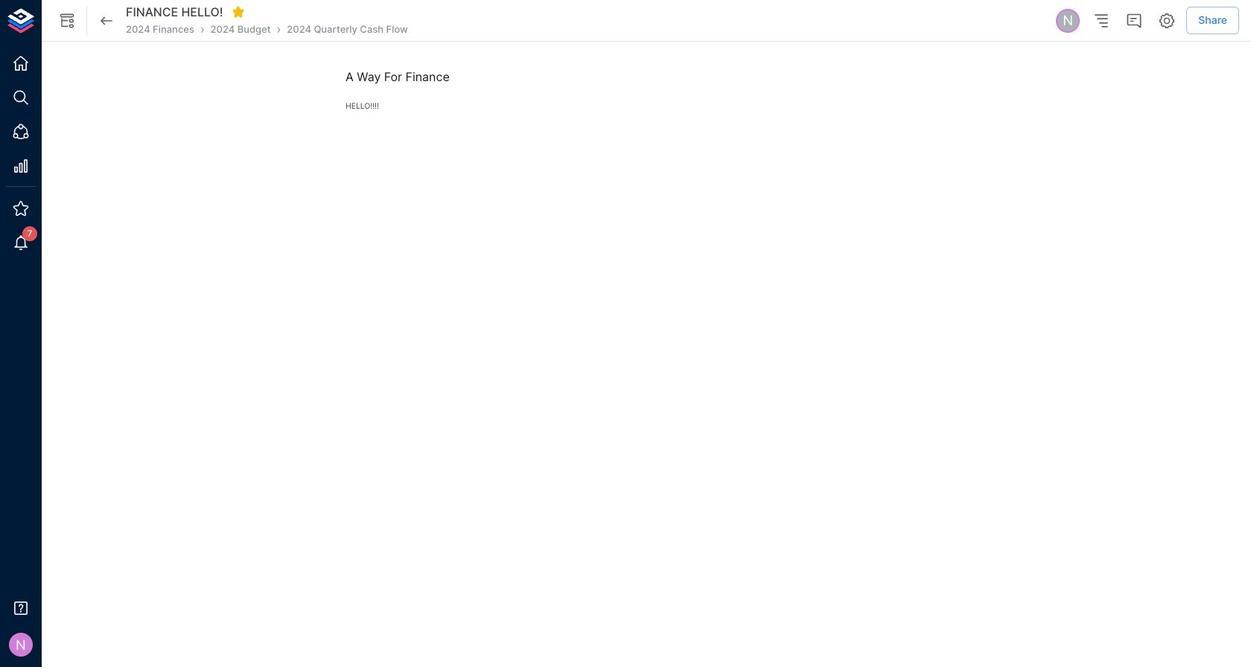 Task type: vqa. For each thing, say whether or not it's contained in the screenshot.
"Go Back" icon
yes



Task type: describe. For each thing, give the bounding box(es) containing it.
remove favorite image
[[231, 5, 245, 19]]

show wiki image
[[58, 12, 76, 29]]



Task type: locate. For each thing, give the bounding box(es) containing it.
settings image
[[1159, 12, 1177, 29]]

comments image
[[1126, 12, 1144, 29]]

go back image
[[98, 12, 115, 29]]

table of contents image
[[1093, 12, 1111, 29]]



